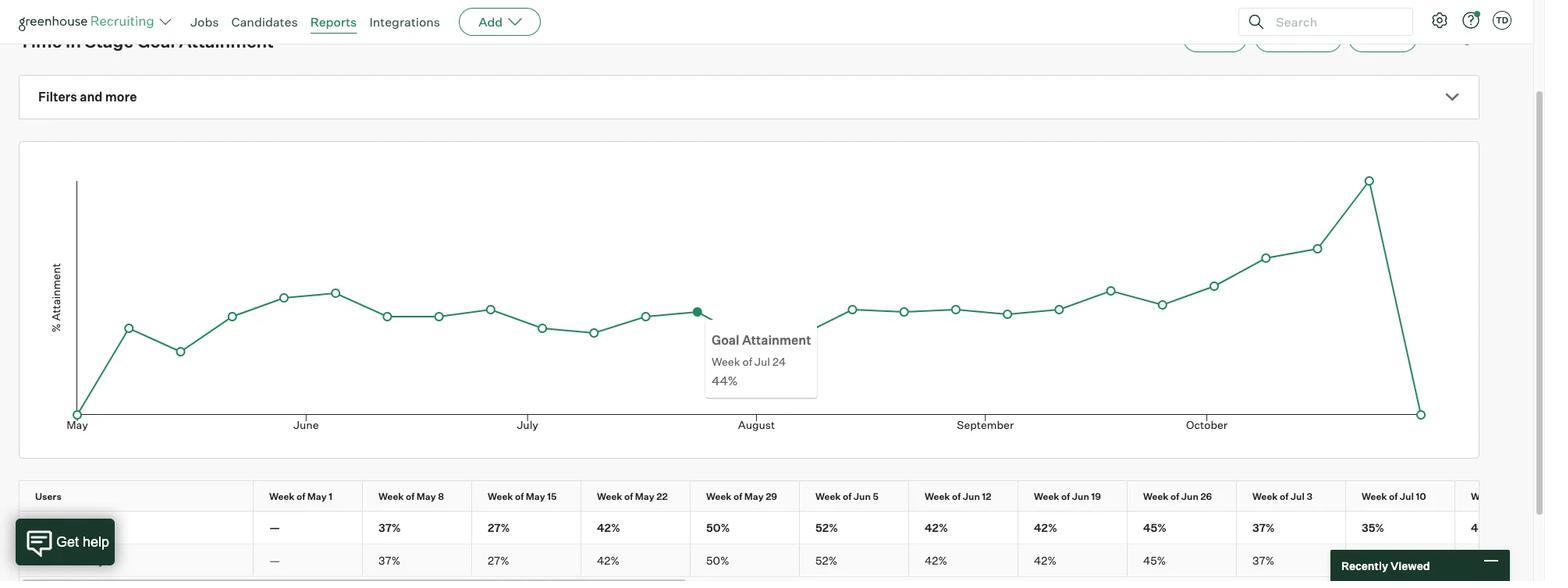 Task type: vqa. For each thing, say whether or not it's contained in the screenshot.
Candidates LINK
yes



Task type: locate. For each thing, give the bounding box(es) containing it.
of left 12
[[952, 491, 961, 503]]

week
[[712, 355, 740, 368], [269, 491, 295, 503], [379, 491, 404, 503], [488, 491, 513, 503], [597, 491, 622, 503], [706, 491, 732, 503], [816, 491, 841, 503], [925, 491, 950, 503], [1034, 491, 1059, 503], [1143, 491, 1169, 503], [1253, 491, 1278, 503], [1362, 491, 1387, 503], [1471, 491, 1497, 503]]

1 vertical spatial time in stage goal attainment
[[19, 31, 274, 52]]

1 vertical spatial 52%
[[816, 554, 838, 568]]

5 may from the left
[[744, 491, 764, 503]]

attainment inside goal attainment week of jul 24 44%
[[742, 332, 811, 348]]

may left the 1
[[307, 491, 327, 503]]

17
[[1525, 491, 1535, 503]]

week for week of jul 17
[[1471, 491, 1497, 503]]

week inside 'column header'
[[1362, 491, 1387, 503]]

week of may 8
[[379, 491, 444, 503]]

schedule button
[[1255, 24, 1342, 52]]

jul for week of jul 10
[[1400, 491, 1414, 503]]

may for 8
[[417, 491, 436, 503]]

of left 8
[[406, 491, 415, 503]]

week left the 1
[[269, 491, 295, 503]]

2 vertical spatial goal
[[712, 332, 740, 348]]

viewed
[[1391, 559, 1430, 572]]

of inside 'column header'
[[406, 491, 415, 503]]

of for week of jun 12
[[952, 491, 961, 503]]

share button
[[1348, 24, 1417, 52]]

week for week of may 29
[[706, 491, 732, 503]]

td button
[[1490, 8, 1515, 33]]

jobs link
[[190, 14, 219, 30]]

2 may from the left
[[417, 491, 436, 503]]

week left 12
[[925, 491, 950, 503]]

filters and more
[[38, 89, 137, 105]]

row containing users
[[20, 482, 1545, 511]]

1 row group from the top
[[20, 512, 1545, 545]]

1 may from the left
[[307, 491, 327, 503]]

time down all reports
[[19, 31, 62, 52]]

42%
[[597, 521, 620, 535], [925, 521, 948, 535], [1034, 521, 1057, 535], [1471, 521, 1494, 535], [597, 554, 620, 568], [925, 554, 948, 568], [1034, 554, 1057, 568], [1471, 554, 1494, 568]]

of left 26
[[1171, 491, 1180, 503]]

1 vertical spatial stage
[[85, 31, 134, 52]]

goal left jobs "link" in the left of the page
[[166, 8, 189, 21]]

week of may 22
[[597, 491, 668, 503]]

4 jun from the left
[[1181, 491, 1199, 503]]

jul
[[755, 355, 770, 368], [1291, 491, 1305, 503], [1400, 491, 1414, 503], [1509, 491, 1523, 503]]

week up the 44%
[[712, 355, 740, 368]]

jun left 26
[[1181, 491, 1199, 503]]

of left 3
[[1280, 491, 1289, 503]]

week of jun 12
[[925, 491, 992, 503]]

0 vertical spatial 45%
[[1143, 521, 1167, 535]]

1 — from the top
[[269, 521, 280, 535]]

jun left 12
[[963, 491, 980, 503]]

tuohy
[[72, 554, 104, 568]]

week left 15
[[488, 491, 513, 503]]

0 vertical spatial goal
[[166, 8, 189, 21]]

2 50% from the top
[[706, 554, 730, 568]]

goal
[[166, 8, 189, 21], [137, 31, 175, 52], [712, 332, 740, 348]]

2 52% from the top
[[816, 554, 838, 568]]

4 may from the left
[[635, 491, 655, 503]]

reports right 'candidates' link
[[310, 14, 357, 30]]

22
[[656, 491, 668, 503]]

may left 8
[[417, 491, 436, 503]]

of for week of jun 19
[[1061, 491, 1070, 503]]

week left 5
[[816, 491, 841, 503]]

week left 8
[[379, 491, 404, 503]]

week of may 29
[[706, 491, 777, 503]]

50%
[[706, 521, 730, 535], [706, 554, 730, 568]]

row group containing average
[[20, 512, 1545, 545]]

2 35% from the top
[[1362, 554, 1384, 568]]

1 horizontal spatial time
[[93, 8, 119, 21]]

stage
[[133, 8, 163, 21], [85, 31, 134, 52]]

of left "19"
[[1061, 491, 1070, 503]]

1 45% from the top
[[1143, 521, 1167, 535]]

week of may 1 column header
[[254, 482, 376, 511]]

of left 5
[[843, 491, 852, 503]]

—
[[269, 521, 280, 535], [269, 554, 280, 568]]

row group
[[20, 512, 1545, 545], [20, 545, 1545, 577]]

week of jun 5 column header
[[800, 482, 923, 511]]

reports right all
[[35, 8, 75, 21]]

td
[[1496, 15, 1509, 26]]

35%
[[1362, 521, 1385, 535], [1362, 554, 1384, 568]]

week of may 15 column header
[[472, 482, 595, 511]]

all reports link
[[19, 8, 75, 21]]

jul left 24 at the bottom of the page
[[755, 355, 770, 368]]

1 vertical spatial 45%
[[1143, 554, 1166, 568]]

0 vertical spatial 35%
[[1362, 521, 1385, 535]]

1 vertical spatial 27%
[[488, 554, 509, 568]]

of inside column header
[[297, 491, 305, 503]]

jul left 17
[[1509, 491, 1523, 503]]

stage left 'jobs' on the left top
[[133, 8, 163, 21]]

of left 24 at the bottom of the page
[[743, 355, 752, 368]]

week of may 22 column header
[[581, 482, 704, 511]]

45% for average
[[1143, 521, 1167, 535]]

0 horizontal spatial time
[[19, 31, 62, 52]]

may
[[307, 491, 327, 503], [417, 491, 436, 503], [526, 491, 545, 503], [635, 491, 655, 503], [744, 491, 764, 503]]

week of jun 26 column header
[[1128, 482, 1250, 511]]

1 vertical spatial 35%
[[1362, 554, 1384, 568]]

week left 22
[[597, 491, 622, 503]]

35% for allison tuohy
[[1362, 554, 1384, 568]]

37%
[[379, 521, 401, 535], [1253, 521, 1275, 535], [379, 554, 401, 568], [1253, 554, 1275, 568]]

— for average
[[269, 521, 280, 535]]

time
[[93, 8, 119, 21], [19, 31, 62, 52]]

week left 10
[[1362, 491, 1387, 503]]

0 vertical spatial time
[[93, 8, 119, 21]]

35% for average
[[1362, 521, 1385, 535]]

row group containing allison tuohy
[[20, 545, 1545, 577]]

of for week of jun 5
[[843, 491, 852, 503]]

27% for allison tuohy
[[488, 554, 509, 568]]

1
[[329, 491, 332, 503]]

week left 26
[[1143, 491, 1169, 503]]

week for week of may 1
[[269, 491, 295, 503]]

schedule
[[1275, 31, 1323, 45]]

2 jun from the left
[[963, 491, 980, 503]]

0 vertical spatial time in stage goal attainment
[[93, 8, 249, 21]]

2 row group from the top
[[20, 545, 1545, 577]]

of left 17
[[1499, 491, 1507, 503]]

jul left 10
[[1400, 491, 1414, 503]]

week left 3
[[1253, 491, 1278, 503]]

of left 22
[[624, 491, 633, 503]]

1 vertical spatial row
[[20, 512, 1545, 544]]

of left 15
[[515, 491, 524, 503]]

greenhouse recruiting image
[[19, 12, 159, 31]]

week left "29"
[[706, 491, 732, 503]]

may left 22
[[635, 491, 655, 503]]

2 row from the top
[[20, 512, 1545, 544]]

share
[[1368, 31, 1398, 45]]

45%
[[1143, 521, 1167, 535], [1143, 554, 1166, 568]]

time right all reports
[[93, 8, 119, 21]]

attainment
[[191, 8, 249, 21], [179, 31, 274, 52], [742, 332, 811, 348]]

all
[[19, 8, 32, 21]]

of inside 'column header'
[[1389, 491, 1398, 503]]

may inside 'column header'
[[417, 491, 436, 503]]

jul inside 'column header'
[[1400, 491, 1414, 503]]

of left "29"
[[734, 491, 742, 503]]

reports
[[35, 8, 75, 21], [310, 14, 357, 30]]

1 jun from the left
[[854, 491, 871, 503]]

jun
[[854, 491, 871, 503], [963, 491, 980, 503], [1072, 491, 1089, 503], [1181, 491, 1199, 503]]

3 jun from the left
[[1072, 491, 1089, 503]]

1 52% from the top
[[816, 521, 838, 535]]

week for week of jun 19
[[1034, 491, 1059, 503]]

of inside goal attainment week of jul 24 44%
[[743, 355, 752, 368]]

jobs
[[190, 14, 219, 30]]

recently viewed
[[1342, 559, 1430, 572]]

and
[[80, 89, 103, 105]]

1 27% from the top
[[488, 521, 510, 535]]

1 vertical spatial —
[[269, 554, 280, 568]]

1 35% from the top
[[1362, 521, 1385, 535]]

week inside 'column header'
[[379, 491, 404, 503]]

2 — from the top
[[269, 554, 280, 568]]

may inside column header
[[307, 491, 327, 503]]

week left "19"
[[1034, 491, 1059, 503]]

faq image
[[1458, 27, 1477, 46]]

1 horizontal spatial in
[[121, 8, 131, 21]]

week inside goal attainment week of jul 24 44%
[[712, 355, 740, 368]]

0 vertical spatial 50%
[[706, 521, 730, 535]]

may left "29"
[[744, 491, 764, 503]]

goal down 'time in stage goal attainment' "link"
[[137, 31, 175, 52]]

3 row from the top
[[20, 545, 1545, 577]]

of left the 1
[[297, 491, 305, 503]]

week left 17
[[1471, 491, 1497, 503]]

grid
[[20, 482, 1545, 581]]

candidates
[[231, 14, 298, 30]]

in
[[121, 8, 131, 21], [66, 31, 81, 52]]

jul left 3
[[1291, 491, 1305, 503]]

jul inside column header
[[1291, 491, 1305, 503]]

week of jul 10
[[1362, 491, 1426, 503]]

2 vertical spatial attainment
[[742, 332, 811, 348]]

week inside column header
[[269, 491, 295, 503]]

may left 15
[[526, 491, 545, 503]]

may for 1
[[307, 491, 327, 503]]

0 vertical spatial —
[[269, 521, 280, 535]]

week of jun 26
[[1143, 491, 1212, 503]]

2 45% from the top
[[1143, 554, 1166, 568]]

0 vertical spatial 52%
[[816, 521, 838, 535]]

week of may 1
[[269, 491, 332, 503]]

configure image
[[1431, 11, 1449, 30]]

integrations link
[[369, 14, 440, 30]]

3
[[1307, 491, 1313, 503]]

goal up the 44%
[[712, 332, 740, 348]]

27%
[[488, 521, 510, 535], [488, 554, 509, 568]]

stage up more
[[85, 31, 134, 52]]

52%
[[816, 521, 838, 535], [816, 554, 838, 568]]

1 row from the top
[[20, 482, 1545, 511]]

0 vertical spatial 27%
[[488, 521, 510, 535]]

3 may from the left
[[526, 491, 545, 503]]

row containing average
[[20, 512, 1545, 544]]

integrations
[[369, 14, 440, 30]]

8
[[438, 491, 444, 503]]

week for week of jun 26
[[1143, 491, 1169, 503]]

2 vertical spatial row
[[20, 545, 1545, 577]]

1 vertical spatial 50%
[[706, 554, 730, 568]]

29
[[766, 491, 777, 503]]

row
[[20, 482, 1545, 511], [20, 512, 1545, 544], [20, 545, 1545, 577]]

time in stage goal attainment
[[93, 8, 249, 21], [19, 31, 274, 52]]

1 vertical spatial in
[[66, 31, 81, 52]]

35% down week of jul 10
[[1362, 521, 1385, 535]]

row containing allison tuohy
[[20, 545, 1545, 577]]

1 50% from the top
[[706, 521, 730, 535]]

jul for week of jul 3
[[1291, 491, 1305, 503]]

jun left "19"
[[1072, 491, 1089, 503]]

19
[[1091, 491, 1101, 503]]

jun left 5
[[854, 491, 871, 503]]

of for week of may 22
[[624, 491, 633, 503]]

add
[[479, 14, 503, 30]]

reports link
[[310, 14, 357, 30]]

35% left viewed
[[1362, 554, 1384, 568]]

of left 10
[[1389, 491, 1398, 503]]

of
[[743, 355, 752, 368], [297, 491, 305, 503], [406, 491, 415, 503], [515, 491, 524, 503], [624, 491, 633, 503], [734, 491, 742, 503], [843, 491, 852, 503], [952, 491, 961, 503], [1061, 491, 1070, 503], [1171, 491, 1180, 503], [1280, 491, 1289, 503], [1389, 491, 1398, 503], [1499, 491, 1507, 503]]

2 27% from the top
[[488, 554, 509, 568]]

44%
[[712, 373, 738, 389]]

27% for average
[[488, 521, 510, 535]]

0 vertical spatial row
[[20, 482, 1545, 511]]

jul inside goal attainment week of jul 24 44%
[[755, 355, 770, 368]]



Task type: describe. For each thing, give the bounding box(es) containing it.
of for week of jul 10
[[1389, 491, 1398, 503]]

goal inside goal attainment week of jul 24 44%
[[712, 332, 740, 348]]

may for 22
[[635, 491, 655, 503]]

of for week of may 1
[[297, 491, 305, 503]]

week for week of jul 10
[[1362, 491, 1387, 503]]

goal attainment week of jul 24 44%
[[712, 332, 811, 389]]

week of jul 3 column header
[[1237, 482, 1360, 511]]

of for week of jul 17
[[1499, 491, 1507, 503]]

week of jul 3
[[1253, 491, 1313, 503]]

download image
[[1427, 27, 1445, 46]]

week for week of jun 12
[[925, 491, 950, 503]]

week of jun 12 column header
[[909, 482, 1032, 511]]

filters
[[38, 89, 77, 105]]

may for 29
[[744, 491, 764, 503]]

of for week of may 8
[[406, 491, 415, 503]]

users
[[35, 491, 62, 503]]

row for row group containing average
[[20, 512, 1545, 544]]

52% for average
[[816, 521, 838, 535]]

save button
[[1183, 24, 1247, 52]]

week for week of jun 5
[[816, 491, 841, 503]]

jun for 19
[[1072, 491, 1089, 503]]

0 horizontal spatial reports
[[35, 8, 75, 21]]

50% for average
[[706, 521, 730, 535]]

week of jun 19
[[1034, 491, 1101, 503]]

0 vertical spatial in
[[121, 8, 131, 21]]

jun for 12
[[963, 491, 980, 503]]

time in stage goal attainment link
[[93, 8, 249, 21]]

week of may 8 column header
[[363, 482, 485, 511]]

week of jun 5
[[816, 491, 879, 503]]

jun for 26
[[1181, 491, 1199, 503]]

week of jul 10 column header
[[1346, 482, 1469, 511]]

week of may 29 column header
[[691, 482, 813, 511]]

week for week of jul 3
[[1253, 491, 1278, 503]]

Search text field
[[1272, 11, 1399, 33]]

of for week of jul 3
[[1280, 491, 1289, 503]]

save and schedule this report to revisit it! element
[[1183, 24, 1255, 52]]

may for 15
[[526, 491, 545, 503]]

allison tuohy
[[35, 554, 104, 568]]

week of jun 19 column header
[[1019, 482, 1141, 511]]

row for grid containing average
[[20, 482, 1545, 511]]

recently
[[1342, 559, 1388, 572]]

week for week of may 22
[[597, 491, 622, 503]]

users column header
[[20, 482, 267, 511]]

week for week of may 8
[[379, 491, 404, 503]]

45% for allison tuohy
[[1143, 554, 1166, 568]]

save
[[1203, 31, 1228, 45]]

12
[[982, 491, 992, 503]]

of for week of jun 26
[[1171, 491, 1180, 503]]

week of may 15
[[488, 491, 557, 503]]

add button
[[459, 8, 541, 36]]

— for allison tuohy
[[269, 554, 280, 568]]

row for row group containing allison tuohy
[[20, 545, 1545, 577]]

jun for 5
[[854, 491, 871, 503]]

week of jul 17
[[1471, 491, 1535, 503]]

52% for allison tuohy
[[816, 554, 838, 568]]

all reports
[[19, 8, 75, 21]]

0 horizontal spatial in
[[66, 31, 81, 52]]

0 vertical spatial attainment
[[191, 8, 249, 21]]

5
[[873, 491, 879, 503]]

allison
[[35, 554, 70, 568]]

1 vertical spatial time
[[19, 31, 62, 52]]

of for week of may 15
[[515, 491, 524, 503]]

more
[[105, 89, 137, 105]]

50% for allison tuohy
[[706, 554, 730, 568]]

10
[[1416, 491, 1426, 503]]

0 vertical spatial stage
[[133, 8, 163, 21]]

grid containing average
[[20, 482, 1545, 581]]

1 horizontal spatial reports
[[310, 14, 357, 30]]

candidates link
[[231, 14, 298, 30]]

average
[[35, 521, 79, 535]]

td button
[[1493, 11, 1512, 30]]

1 vertical spatial attainment
[[179, 31, 274, 52]]

15
[[547, 491, 557, 503]]

26
[[1201, 491, 1212, 503]]

week for week of may 15
[[488, 491, 513, 503]]

1 vertical spatial goal
[[137, 31, 175, 52]]

jul for week of jul 17
[[1509, 491, 1523, 503]]

24
[[773, 355, 786, 368]]

of for week of may 29
[[734, 491, 742, 503]]

xychart image
[[38, 142, 1460, 454]]



